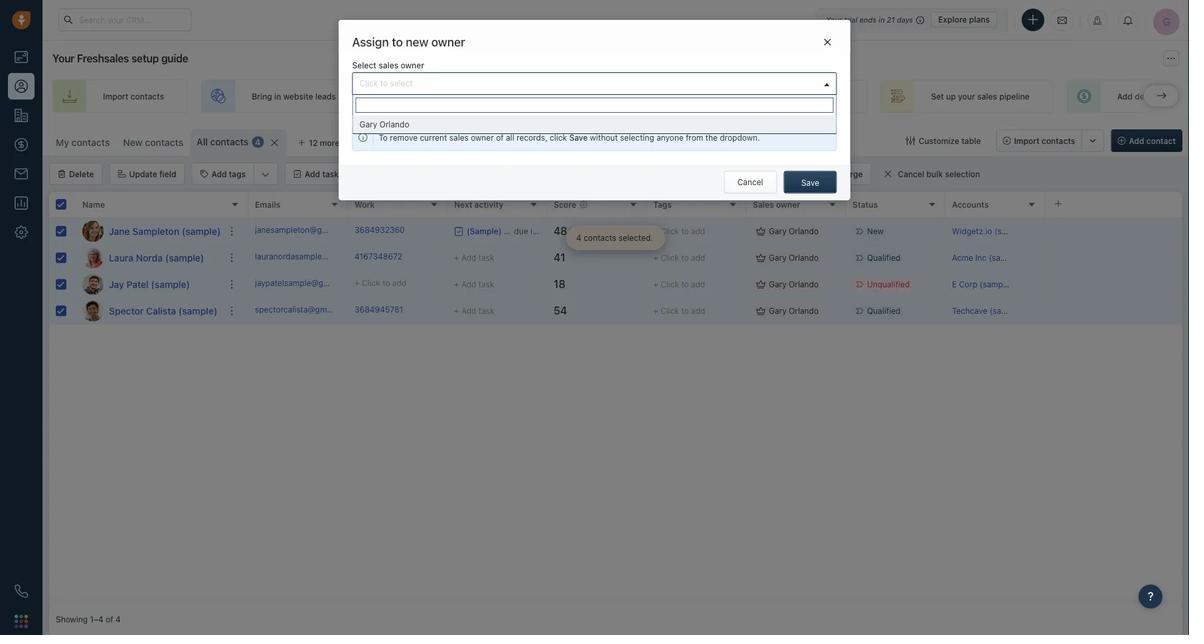 Task type: describe. For each thing, give the bounding box(es) containing it.
add deal
[[1118, 92, 1152, 101]]

widgetz.io (sample)
[[953, 227, 1028, 236]]

+ click to add for 54
[[654, 307, 706, 316]]

click to select
[[360, 79, 413, 88]]

54
[[554, 305, 567, 317]]

0 vertical spatial save
[[570, 133, 588, 142]]

the
[[706, 133, 718, 142]]

bulk for bulk sms
[[449, 169, 465, 179]]

calista
[[146, 306, 176, 317]]

cell for 18
[[1046, 272, 1183, 298]]

task inside button
[[322, 169, 339, 179]]

power
[[672, 169, 695, 179]]

click to select button
[[352, 73, 837, 95]]

0 horizontal spatial 4
[[116, 615, 121, 624]]

laura
[[109, 252, 134, 263]]

add for add deal
[[1118, 92, 1133, 101]]

Search your CRM... text field
[[58, 9, 191, 31]]

widgetz.io
[[953, 227, 993, 236]]

create
[[757, 92, 782, 101]]

set up your sales pipeline link
[[881, 80, 1054, 113]]

reassign open sales activities (tasks, meetings, etc.) to this sales owner
[[371, 107, 642, 117]]

dropdown.
[[720, 133, 760, 142]]

container_wx8msf4aqz5i3rn1 image inside customize table button
[[907, 136, 916, 145]]

new for new contacts
[[123, 137, 143, 148]]

days
[[897, 15, 914, 24]]

jay
[[109, 279, 124, 290]]

12 more... button
[[291, 134, 355, 152]]

your freshsales setup guide
[[52, 52, 188, 65]]

freshworks switcher image
[[15, 615, 28, 629]]

add for add to power dialer list
[[644, 169, 659, 179]]

records,
[[517, 133, 548, 142]]

orlando for 41
[[789, 253, 819, 263]]

merge button
[[819, 163, 872, 185]]

anyone
[[657, 133, 684, 142]]

gary orlando for 41
[[769, 253, 819, 263]]

merge
[[839, 169, 863, 179]]

update field button
[[109, 163, 185, 185]]

norda
[[136, 252, 163, 263]]

email image
[[1058, 14, 1068, 25]]

3 your from the left
[[959, 92, 976, 101]]

jane
[[109, 226, 130, 237]]

2 horizontal spatial 4
[[577, 234, 582, 243]]

spector
[[109, 306, 144, 317]]

assign to new owner dialog
[[339, 20, 851, 200]]

e corp (sample) link
[[953, 280, 1013, 289]]

in inside "link"
[[274, 92, 281, 101]]

+ add task for 54
[[454, 307, 495, 316]]

all contacts 4
[[197, 137, 261, 147]]

without
[[590, 133, 618, 142]]

gary orlando list box
[[353, 116, 837, 134]]

bulk
[[927, 170, 943, 179]]

4167348672
[[355, 252, 403, 261]]

add tags group
[[192, 163, 278, 185]]

add task
[[305, 169, 339, 179]]

list
[[721, 169, 733, 179]]

invite your team link
[[373, 80, 509, 113]]

12
[[309, 138, 318, 147]]

patel
[[127, 279, 149, 290]]

add to power dialer list
[[644, 169, 733, 179]]

contact
[[1147, 136, 1177, 145]]

acme inc (sample)
[[953, 253, 1022, 263]]

gary orlando inside option
[[360, 120, 410, 129]]

janesampleton@gmail.com
[[255, 225, 356, 235]]

acme
[[953, 253, 974, 263]]

(sample) for jay patel (sample)
[[151, 279, 190, 290]]

activity
[[475, 200, 504, 209]]

angle down image
[[601, 168, 609, 181]]

row group containing jane sampleton (sample)
[[49, 219, 248, 325]]

gary orlando for 54
[[769, 307, 819, 316]]

sales down invite
[[428, 107, 447, 117]]

cell for 54
[[1046, 298, 1183, 324]]

your for your freshsales setup guide
[[52, 52, 75, 65]]

all contacts link
[[197, 136, 249, 149]]

name
[[82, 200, 105, 209]]

3684932360 link
[[355, 224, 405, 239]]

import contacts for import contacts button
[[1015, 136, 1076, 145]]

1 cell from the top
[[1046, 219, 1183, 244]]

+ add task for 41
[[454, 253, 495, 263]]

assign for assign to
[[768, 169, 794, 179]]

1 horizontal spatial in
[[879, 15, 885, 24]]

assign to
[[768, 169, 804, 179]]

open
[[407, 107, 426, 117]]

import contacts button
[[997, 130, 1083, 152]]

import contacts group
[[997, 130, 1105, 152]]

spector calista (sample)
[[109, 306, 218, 317]]

1 + click to add from the top
[[654, 227, 706, 236]]

create sales sequence
[[757, 92, 844, 101]]

+ add task for 18
[[454, 280, 495, 289]]

click
[[550, 133, 567, 142]]

lauranordasample@gmail.com
[[255, 252, 368, 261]]

click for lauranordasample@gmail.com
[[661, 253, 679, 263]]

(sample) for jane sampleton (sample)
[[182, 226, 221, 237]]

assign for assign to new owner
[[352, 35, 389, 49]]

etc.)
[[552, 107, 569, 117]]

meetings,
[[513, 107, 550, 117]]

add tags button
[[192, 163, 254, 185]]

guide
[[161, 52, 188, 65]]

trial
[[845, 15, 858, 24]]

route leads to your team
[[573, 92, 669, 101]]

row group containing 48
[[248, 219, 1183, 325]]

j image
[[82, 221, 104, 242]]

jay patel (sample)
[[109, 279, 190, 290]]

janesampleton@gmail.com 3684932360
[[255, 225, 405, 235]]

3684945781 link
[[355, 304, 403, 318]]

add for 54
[[691, 307, 706, 316]]

4 inside all contacts 4
[[255, 137, 261, 147]]

+ click to add for 41
[[654, 253, 706, 263]]

customize table
[[919, 136, 981, 145]]

to inside dropdown button
[[380, 79, 388, 88]]

48
[[554, 225, 568, 238]]

sales right "create"
[[785, 92, 805, 101]]

gary orlando for 18
[[769, 280, 819, 289]]

add contact
[[1130, 136, 1177, 145]]

selecting
[[621, 133, 655, 142]]

container_wx8msf4aqz5i3rn1 image for 41
[[757, 253, 766, 263]]

orlando inside option
[[380, 120, 410, 129]]

freshsales
[[77, 52, 129, 65]]

2 team from the left
[[650, 92, 669, 101]]

select
[[352, 61, 377, 70]]

1 your from the left
[[447, 92, 464, 101]]

owner left all
[[471, 133, 494, 142]]

qualified for 54
[[868, 307, 901, 316]]

accounts
[[953, 200, 989, 209]]

next
[[454, 200, 473, 209]]

jane sampleton (sample) link
[[109, 225, 221, 238]]

plans
[[970, 15, 991, 24]]

update
[[129, 169, 157, 179]]

pipeline
[[1000, 92, 1030, 101]]

21
[[887, 15, 895, 24]]

ends
[[860, 15, 877, 24]]

this
[[581, 107, 595, 117]]

add for add contact
[[1130, 136, 1145, 145]]

techcave (sample) link
[[953, 307, 1023, 316]]

emails
[[255, 200, 281, 209]]

new for new
[[868, 227, 884, 236]]

sampleton
[[132, 226, 179, 237]]

gary for 18
[[769, 280, 787, 289]]

task for 18
[[479, 280, 495, 289]]

press space to deselect this row. row containing 48
[[248, 219, 1183, 245]]

owner right 'sales'
[[777, 200, 801, 209]]

j image
[[82, 274, 104, 295]]

owner right new
[[432, 35, 466, 49]]



Task type: vqa. For each thing, say whether or not it's contained in the screenshot.
the Set up your sales pipeline Link
yes



Task type: locate. For each thing, give the bounding box(es) containing it.
0 horizontal spatial import contacts
[[103, 92, 164, 101]]

2 container_wx8msf4aqz5i3rn1 image from the top
[[757, 307, 766, 316]]

jaypatelsample@gmail.com link
[[255, 278, 357, 292]]

1 container_wx8msf4aqz5i3rn1 image from the top
[[757, 253, 766, 263]]

(sample)
[[182, 226, 221, 237], [995, 227, 1028, 236], [165, 252, 204, 263], [989, 253, 1022, 263], [151, 279, 190, 290], [980, 280, 1013, 289], [179, 306, 218, 317], [990, 307, 1023, 316]]

add for add to sequence
[[520, 169, 536, 179]]

to inside group
[[538, 169, 546, 179]]

leads right website
[[316, 92, 336, 101]]

cell for 41
[[1046, 245, 1183, 271]]

0 horizontal spatial your
[[52, 52, 75, 65]]

from
[[686, 133, 704, 142]]

1 vertical spatial import
[[1015, 136, 1040, 145]]

+ add task
[[454, 253, 495, 263], [454, 280, 495, 289], [454, 307, 495, 316]]

import contacts
[[103, 92, 164, 101], [1015, 136, 1076, 145]]

sales owner
[[753, 200, 801, 209]]

sales right the this
[[597, 107, 617, 117]]

of left all
[[496, 133, 504, 142]]

0 horizontal spatial cancel
[[738, 178, 764, 187]]

press space to deselect this row. row containing jay patel (sample)
[[49, 272, 248, 298]]

1 vertical spatial in
[[274, 92, 281, 101]]

0 vertical spatial import contacts
[[103, 92, 164, 101]]

techcave
[[953, 307, 988, 316]]

0 horizontal spatial sequence
[[548, 169, 585, 179]]

laura norda (sample) link
[[109, 251, 204, 265]]

gary inside gary orlando option
[[360, 120, 377, 129]]

(sample) up the acme inc (sample) link on the right
[[995, 227, 1028, 236]]

4167348672 link
[[355, 251, 403, 265]]

2 + click to add from the top
[[654, 253, 706, 263]]

new up update
[[123, 137, 143, 148]]

sales right current
[[450, 133, 469, 142]]

add to sequence group
[[500, 163, 618, 185]]

click for jaypatelsample@gmail.com
[[661, 280, 679, 289]]

e corp (sample)
[[953, 280, 1013, 289]]

of right 1–4
[[106, 615, 113, 624]]

current
[[420, 133, 447, 142]]

import contacts for the import contacts link in the left top of the page
[[103, 92, 164, 101]]

cancel button
[[724, 171, 777, 194]]

team
[[466, 92, 486, 101], [650, 92, 669, 101]]

bulk sms button
[[429, 163, 494, 185]]

save inside button
[[802, 178, 820, 188]]

spectorcalista@gmail.com link
[[255, 304, 354, 318]]

new
[[406, 35, 429, 49]]

import down "your freshsales setup guide"
[[103, 92, 128, 101]]

sales
[[753, 200, 774, 209]]

owner down route leads to your team
[[619, 107, 642, 117]]

next activity
[[454, 200, 504, 209]]

4 + click to add from the top
[[654, 307, 706, 316]]

container_wx8msf4aqz5i3rn1 image for 54
[[757, 307, 766, 316]]

cancel for cancel
[[738, 178, 764, 187]]

all
[[197, 137, 208, 147]]

2 leads from the left
[[598, 92, 618, 101]]

add
[[691, 227, 706, 236], [691, 253, 706, 263], [393, 279, 407, 288], [691, 280, 706, 289], [691, 307, 706, 316]]

add to sequence
[[520, 169, 585, 179]]

1 vertical spatial import contacts
[[1015, 136, 1076, 145]]

create sales sequence link
[[706, 80, 868, 113]]

0 horizontal spatial save
[[570, 133, 588, 142]]

team up activities at the left
[[466, 92, 486, 101]]

3684945781
[[355, 305, 403, 314]]

2 bulk from the left
[[449, 169, 465, 179]]

1 leads from the left
[[316, 92, 336, 101]]

1 team from the left
[[466, 92, 486, 101]]

0 horizontal spatial in
[[274, 92, 281, 101]]

bulk left sms
[[449, 169, 465, 179]]

status
[[853, 200, 878, 209]]

task for 54
[[479, 307, 495, 316]]

unqualified
[[868, 280, 910, 289]]

press space to deselect this row. row containing spector calista (sample)
[[49, 298, 248, 325]]

0 horizontal spatial of
[[106, 615, 113, 624]]

press space to deselect this row. row containing jane sampleton (sample)
[[49, 219, 248, 245]]

1 horizontal spatial your
[[631, 92, 648, 101]]

phone element
[[8, 579, 35, 605]]

new contacts button
[[116, 130, 190, 156], [123, 137, 183, 148]]

1 vertical spatial assign
[[768, 169, 794, 179]]

bulk left email
[[374, 169, 391, 179]]

None search field
[[356, 98, 834, 113]]

1 + add task from the top
[[454, 253, 495, 263]]

contacts inside button
[[1042, 136, 1076, 145]]

0 vertical spatial assign
[[352, 35, 389, 49]]

0 vertical spatial new
[[123, 137, 143, 148]]

0 horizontal spatial new
[[123, 137, 143, 148]]

1 horizontal spatial cancel
[[898, 170, 925, 179]]

spector calista (sample) link
[[109, 305, 218, 318]]

1 vertical spatial save
[[802, 178, 820, 188]]

gary for 41
[[769, 253, 787, 263]]

0 vertical spatial 4
[[255, 137, 261, 147]]

1 horizontal spatial bulk
[[449, 169, 465, 179]]

sequence inside button
[[548, 169, 585, 179]]

1 vertical spatial your
[[52, 52, 75, 65]]

sales up 'click to select'
[[379, 61, 399, 70]]

owner up select
[[401, 61, 425, 70]]

import contacts down 'setup'
[[103, 92, 164, 101]]

press space to deselect this row. row containing 18
[[248, 272, 1183, 298]]

jay patel (sample) link
[[109, 278, 190, 291]]

assign to button
[[748, 163, 812, 185]]

janesampleton@gmail.com link
[[255, 224, 356, 239]]

1 row group from the left
[[49, 219, 248, 325]]

(sample) right calista
[[179, 306, 218, 317]]

container_wx8msf4aqz5i3rn1 image
[[757, 253, 766, 263], [757, 307, 766, 316]]

assign to new owner
[[352, 35, 466, 49]]

1 vertical spatial of
[[106, 615, 113, 624]]

⌘
[[361, 138, 369, 147]]

gary for 54
[[769, 307, 787, 316]]

container_wx8msf4aqz5i3rn1 image
[[907, 136, 916, 145], [884, 169, 893, 179], [454, 227, 464, 236], [757, 227, 766, 236], [757, 280, 766, 289]]

3 + click to add from the top
[[654, 280, 706, 289]]

in right the bring
[[274, 92, 281, 101]]

1 vertical spatial sequence
[[548, 169, 585, 179]]

click inside dropdown button
[[360, 79, 378, 88]]

3 cell from the top
[[1046, 272, 1183, 298]]

setup
[[131, 52, 159, 65]]

assign up "sales owner"
[[768, 169, 794, 179]]

2 row group from the left
[[248, 219, 1183, 325]]

import contacts inside import contacts button
[[1015, 136, 1076, 145]]

click for janesampleton@gmail.com
[[661, 227, 679, 236]]

spectorcalista@gmail.com 3684945781
[[255, 305, 403, 314]]

(sample) for acme inc (sample)
[[989, 253, 1022, 263]]

+
[[654, 227, 659, 236], [654, 253, 659, 263], [454, 253, 459, 263], [355, 279, 360, 288], [654, 280, 659, 289], [454, 280, 459, 289], [654, 307, 659, 316], [454, 307, 459, 316]]

cancel left bulk
[[898, 170, 925, 179]]

add for 41
[[691, 253, 706, 263]]

name row
[[49, 192, 248, 219]]

task for 41
[[479, 253, 495, 263]]

41
[[554, 251, 566, 264]]

qualified
[[868, 253, 901, 263], [868, 307, 901, 316]]

press space to deselect this row. row containing laura norda (sample)
[[49, 245, 248, 272]]

laura norda (sample)
[[109, 252, 204, 263]]

(sample) down jane sampleton (sample) link
[[165, 252, 204, 263]]

sequence for add to sequence
[[548, 169, 585, 179]]

0 vertical spatial + add task
[[454, 253, 495, 263]]

gary orlando option
[[353, 116, 837, 134]]

email
[[393, 169, 413, 179]]

bulk email
[[374, 169, 413, 179]]

(sample) down e corp (sample) link
[[990, 307, 1023, 316]]

invite your team
[[424, 92, 486, 101]]

2 your from the left
[[631, 92, 648, 101]]

bring in website leads
[[252, 92, 336, 101]]

1 horizontal spatial leads
[[598, 92, 618, 101]]

2 cell from the top
[[1046, 245, 1183, 271]]

4 right all contacts link
[[255, 137, 261, 147]]

sequence
[[807, 92, 844, 101], [548, 169, 585, 179]]

assign up 'select'
[[352, 35, 389, 49]]

your trial ends in 21 days
[[827, 15, 914, 24]]

0 vertical spatial of
[[496, 133, 504, 142]]

qualified down unqualified
[[868, 307, 901, 316]]

qualified up unqualified
[[868, 253, 901, 263]]

sequence right "create"
[[807, 92, 844, 101]]

1 horizontal spatial sequence
[[807, 92, 844, 101]]

press space to deselect this row. row containing 54
[[248, 298, 1183, 325]]

sequence up score
[[548, 169, 585, 179]]

import inside button
[[1015, 136, 1040, 145]]

import for import contacts button
[[1015, 136, 1040, 145]]

acme inc (sample) link
[[953, 253, 1022, 263]]

row group
[[49, 219, 248, 325], [248, 219, 1183, 325]]

widgetz.io (sample) link
[[953, 227, 1028, 236]]

new inside the press space to deselect this row. row
[[868, 227, 884, 236]]

new down status
[[868, 227, 884, 236]]

your up selecting
[[631, 92, 648, 101]]

techcave (sample)
[[953, 307, 1023, 316]]

1 vertical spatial new
[[868, 227, 884, 236]]

press space to deselect this row. row
[[49, 219, 248, 245], [248, 219, 1183, 245], [49, 245, 248, 272], [248, 245, 1183, 272], [49, 272, 248, 298], [248, 272, 1183, 298], [49, 298, 248, 325], [248, 298, 1183, 325]]

1 vertical spatial 4
[[577, 234, 582, 243]]

0 horizontal spatial leads
[[316, 92, 336, 101]]

orlando for 18
[[789, 280, 819, 289]]

import down pipeline
[[1015, 136, 1040, 145]]

3 + add task from the top
[[454, 307, 495, 316]]

customize table button
[[898, 130, 990, 152]]

press space to deselect this row. row containing 41
[[248, 245, 1183, 272]]

+ click to add for 18
[[654, 280, 706, 289]]

bulk sms
[[449, 169, 485, 179]]

1 horizontal spatial team
[[650, 92, 669, 101]]

(sample) right sampleton
[[182, 226, 221, 237]]

(sample) up spector calista (sample)
[[151, 279, 190, 290]]

1 horizontal spatial import contacts
[[1015, 136, 1076, 145]]

e
[[953, 280, 957, 289]]

1 horizontal spatial of
[[496, 133, 504, 142]]

set up your sales pipeline
[[932, 92, 1030, 101]]

1 vertical spatial qualified
[[868, 307, 901, 316]]

2 horizontal spatial your
[[959, 92, 976, 101]]

0 horizontal spatial assign
[[352, 35, 389, 49]]

2 + add task from the top
[[454, 280, 495, 289]]

1 bulk from the left
[[374, 169, 391, 179]]

bulk email button
[[354, 163, 422, 185]]

s image
[[82, 301, 104, 322]]

set
[[932, 92, 945, 101]]

add task button
[[285, 163, 347, 185]]

0 vertical spatial container_wx8msf4aqz5i3rn1 image
[[757, 253, 766, 263]]

1 vertical spatial + add task
[[454, 280, 495, 289]]

cancel inside button
[[738, 178, 764, 187]]

1 horizontal spatial your
[[827, 15, 843, 24]]

(sample) for laura norda (sample)
[[165, 252, 204, 263]]

my contacts button
[[49, 130, 116, 156], [56, 137, 110, 148]]

contacts
[[131, 92, 164, 101], [1042, 136, 1076, 145], [210, 137, 249, 147], [72, 137, 110, 148], [145, 137, 183, 148], [584, 234, 617, 243]]

orlando for 54
[[789, 307, 819, 316]]

1 horizontal spatial new
[[868, 227, 884, 236]]

qualified for 41
[[868, 253, 901, 263]]

grid containing 48
[[49, 191, 1183, 604]]

save button
[[784, 171, 837, 194]]

1 horizontal spatial import
[[1015, 136, 1040, 145]]

route
[[573, 92, 596, 101]]

sales
[[379, 61, 399, 70], [785, 92, 805, 101], [978, 92, 998, 101], [428, 107, 447, 117], [597, 107, 617, 117], [450, 133, 469, 142]]

your for your trial ends in 21 days
[[827, 15, 843, 24]]

assign inside dialog
[[352, 35, 389, 49]]

(sample) for spector calista (sample)
[[179, 306, 218, 317]]

corp
[[960, 280, 978, 289]]

cancel
[[898, 170, 925, 179], [738, 178, 764, 187]]

in left 21
[[879, 15, 885, 24]]

add to sequence button
[[501, 163, 593, 185]]

(sample) right inc
[[989, 253, 1022, 263]]

1 horizontal spatial save
[[802, 178, 820, 188]]

4 right 48 on the left top
[[577, 234, 582, 243]]

0 vertical spatial in
[[879, 15, 885, 24]]

add for add tags
[[212, 169, 227, 179]]

18
[[554, 278, 566, 291]]

1 qualified from the top
[[868, 253, 901, 263]]

bring in website leads link
[[201, 80, 360, 113]]

remove
[[390, 133, 418, 142]]

1 horizontal spatial 4
[[255, 137, 261, 147]]

0 vertical spatial import
[[103, 92, 128, 101]]

cancel right list
[[738, 178, 764, 187]]

bulk for bulk email
[[374, 169, 391, 179]]

2 vertical spatial + add task
[[454, 307, 495, 316]]

4 right 1–4
[[116, 615, 121, 624]]

selection
[[946, 170, 981, 179]]

update field
[[129, 169, 176, 179]]

of inside assign to new owner dialog
[[496, 133, 504, 142]]

l image
[[82, 247, 104, 269]]

to inside button
[[796, 169, 804, 179]]

leads right route
[[598, 92, 618, 101]]

gary orlando
[[360, 120, 410, 129], [769, 227, 819, 236], [769, 253, 819, 263], [769, 280, 819, 289], [769, 307, 819, 316]]

0 horizontal spatial team
[[466, 92, 486, 101]]

bring
[[252, 92, 272, 101]]

(sample) right the corp on the top right
[[980, 280, 1013, 289]]

phone image
[[15, 585, 28, 599]]

add for 18
[[691, 280, 706, 289]]

4 cell from the top
[[1046, 298, 1183, 324]]

0 horizontal spatial import
[[103, 92, 128, 101]]

your left freshsales at the top of the page
[[52, 52, 75, 65]]

1 horizontal spatial assign
[[768, 169, 794, 179]]

my contacts
[[56, 137, 110, 148]]

add for add task
[[305, 169, 320, 179]]

leads inside "link"
[[316, 92, 336, 101]]

sales left pipeline
[[978, 92, 998, 101]]

grid
[[49, 191, 1183, 604]]

sequence for create sales sequence
[[807, 92, 844, 101]]

cell
[[1046, 219, 1183, 244], [1046, 245, 1183, 271], [1046, 272, 1183, 298], [1046, 298, 1183, 324]]

0 vertical spatial sequence
[[807, 92, 844, 101]]

explore
[[939, 15, 968, 24]]

click for spectorcalista@gmail.com
[[661, 307, 679, 316]]

0 horizontal spatial bulk
[[374, 169, 391, 179]]

of
[[496, 133, 504, 142], [106, 615, 113, 624]]

owner
[[432, 35, 466, 49], [401, 61, 425, 70], [619, 107, 642, 117], [471, 133, 494, 142], [777, 200, 801, 209]]

import contacts down pipeline
[[1015, 136, 1076, 145]]

2 vertical spatial 4
[[116, 615, 121, 624]]

0 vertical spatial your
[[827, 15, 843, 24]]

o
[[371, 138, 377, 147]]

your left the trial
[[827, 15, 843, 24]]

to remove current sales owner of all records, click save without selecting anyone from the dropdown.
[[379, 133, 760, 142]]

cancel for cancel bulk selection
[[898, 170, 925, 179]]

0 vertical spatial qualified
[[868, 253, 901, 263]]

import for the import contacts link in the left top of the page
[[103, 92, 128, 101]]

(sample) for e corp (sample)
[[980, 280, 1013, 289]]

your up activities at the left
[[447, 92, 464, 101]]

delete button
[[49, 163, 103, 185]]

(tasks,
[[486, 107, 511, 117]]

your right the up at the top of the page
[[959, 92, 976, 101]]

showing 1–4 of 4
[[56, 615, 121, 624]]

4 contacts selected.
[[577, 234, 653, 243]]

assign inside button
[[768, 169, 794, 179]]

my
[[56, 137, 69, 148]]

0 horizontal spatial your
[[447, 92, 464, 101]]

task
[[322, 169, 339, 179], [479, 253, 495, 263], [479, 280, 495, 289], [479, 307, 495, 316]]

add contact button
[[1112, 130, 1183, 152]]

2 qualified from the top
[[868, 307, 901, 316]]

1 vertical spatial container_wx8msf4aqz5i3rn1 image
[[757, 307, 766, 316]]

team up anyone
[[650, 92, 669, 101]]

angle down image
[[262, 168, 270, 181]]



